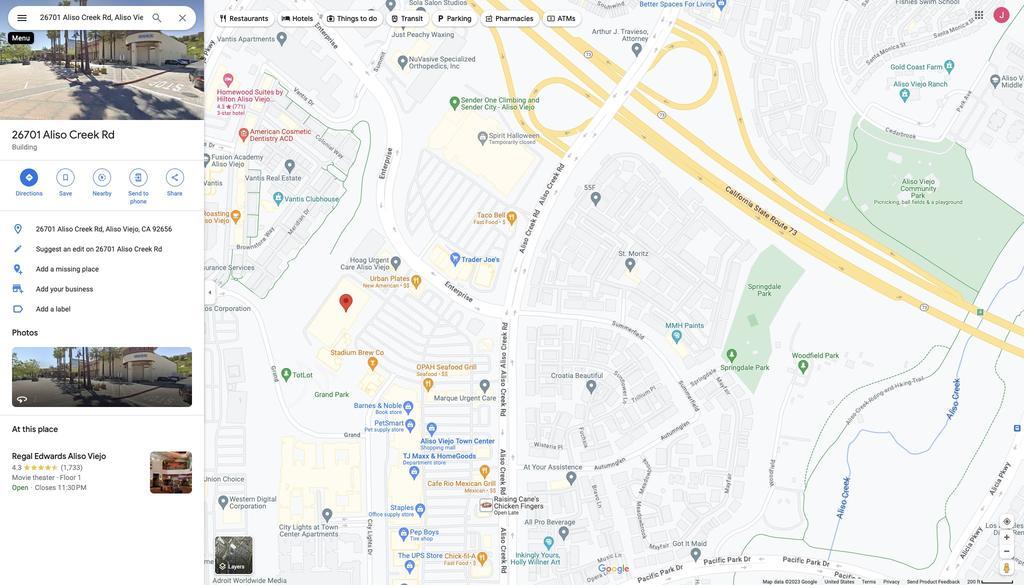 Task type: vqa. For each thing, say whether or not it's contained in the screenshot.


Task type: describe. For each thing, give the bounding box(es) containing it.
zoom in image
[[1004, 534, 1011, 541]]

suggest an edit on 26701 aliso creek rd
[[36, 245, 162, 253]]

add a label button
[[0, 299, 204, 319]]

privacy
[[884, 579, 900, 585]]

 button
[[8, 6, 36, 32]]

place inside button
[[82, 265, 99, 273]]

transit
[[401, 14, 423, 23]]

google maps element
[[0, 0, 1025, 585]]

a for label
[[50, 305, 54, 313]]

terms button
[[863, 579, 877, 585]]

4.3
[[12, 464, 22, 472]]

1
[[78, 474, 82, 482]]

aliso down viejo, at the top left of the page
[[117, 245, 133, 253]]

 atms
[[547, 13, 576, 24]]


[[219, 13, 228, 24]]


[[390, 13, 399, 24]]

aliso right rd,
[[106, 225, 121, 233]]

send product feedback
[[908, 579, 960, 585]]

states
[[841, 579, 855, 585]]

movie
[[12, 474, 31, 482]]

feedback
[[939, 579, 960, 585]]

privacy button
[[884, 579, 900, 585]]

closes
[[35, 484, 56, 492]]

an
[[63, 245, 71, 253]]

26701 aliso creek rd main content
[[0, 0, 204, 585]]

theater
[[33, 474, 55, 482]]

united states button
[[825, 579, 855, 585]]

2 vertical spatial creek
[[134, 245, 152, 253]]

phone
[[130, 198, 147, 205]]

a for missing
[[50, 265, 54, 273]]

label
[[56, 305, 71, 313]]

26701 aliso creek rd, aliso viejo, ca 92656 button
[[0, 219, 204, 239]]

none field inside 26701 aliso creek rd, aliso viejo, ca 92656 field
[[40, 12, 143, 24]]

open
[[12, 484, 28, 492]]

©2023
[[786, 579, 801, 585]]

suggest
[[36, 245, 62, 253]]

at this place
[[12, 425, 58, 435]]

 parking
[[436, 13, 472, 24]]

(1,733)
[[61, 464, 83, 472]]

add your business
[[36, 285, 93, 293]]

business
[[65, 285, 93, 293]]

add for add a missing place
[[36, 265, 49, 273]]

product
[[920, 579, 938, 585]]


[[485, 13, 494, 24]]

add a missing place button
[[0, 259, 204, 279]]

at
[[12, 425, 20, 435]]


[[326, 13, 335, 24]]

hotels
[[293, 14, 313, 23]]

add a missing place
[[36, 265, 99, 273]]

map data ©2023 google
[[763, 579, 818, 585]]

movie theater · floor 1 open ⋅ closes 11:30 pm
[[12, 474, 87, 492]]

add your business link
[[0, 279, 204, 299]]

edit
[[73, 245, 84, 253]]

2 vertical spatial 26701
[[96, 245, 115, 253]]

share
[[167, 190, 183, 197]]


[[547, 13, 556, 24]]

send for send product feedback
[[908, 579, 919, 585]]

directions
[[16, 190, 43, 197]]

footer inside the google maps element
[[763, 579, 968, 585]]

26701 aliso creek rd, aliso viejo, ca 92656
[[36, 225, 172, 233]]

google
[[802, 579, 818, 585]]

google account: james peterson  
(james.peterson1902@gmail.com) image
[[994, 7, 1010, 23]]

 things to do
[[326, 13, 377, 24]]

add a label
[[36, 305, 71, 313]]

atms
[[558, 14, 576, 23]]

united states
[[825, 579, 855, 585]]

regal
[[12, 452, 33, 462]]

on
[[86, 245, 94, 253]]

restaurants
[[230, 14, 269, 23]]

building
[[12, 143, 37, 151]]



Task type: locate. For each thing, give the bounding box(es) containing it.
⋅
[[30, 484, 33, 492]]

0 horizontal spatial place
[[38, 425, 58, 435]]

place right this on the left bottom of page
[[38, 425, 58, 435]]

creek for rd
[[69, 128, 99, 142]]

1 vertical spatial creek
[[75, 225, 93, 233]]

92656
[[153, 225, 172, 233]]

0 vertical spatial place
[[82, 265, 99, 273]]

0 horizontal spatial to
[[143, 190, 149, 197]]

actions for 26701 aliso creek rd region
[[0, 161, 204, 211]]

send left "product"
[[908, 579, 919, 585]]

 search field
[[8, 6, 196, 32]]

26701 for rd
[[12, 128, 41, 142]]

united
[[825, 579, 840, 585]]

rd,
[[94, 225, 104, 233]]

send inside button
[[908, 579, 919, 585]]

creek for rd,
[[75, 225, 93, 233]]

a left missing
[[50, 265, 54, 273]]

send to phone
[[128, 190, 149, 205]]

26701 up building at the left top of the page
[[12, 128, 41, 142]]

1 vertical spatial add
[[36, 285, 49, 293]]

edwards
[[34, 452, 66, 462]]

1 horizontal spatial to
[[360, 14, 367, 23]]

add for add your business
[[36, 285, 49, 293]]

to inside  things to do
[[360, 14, 367, 23]]

0 vertical spatial rd
[[102, 128, 115, 142]]

creek inside 26701 aliso creek rd building
[[69, 128, 99, 142]]

0 vertical spatial add
[[36, 265, 49, 273]]

parking
[[447, 14, 472, 23]]

creek down ca
[[134, 245, 152, 253]]

photos
[[12, 328, 38, 338]]

a
[[50, 265, 54, 273], [50, 305, 54, 313]]

a inside button
[[50, 265, 54, 273]]

add inside button
[[36, 305, 49, 313]]


[[61, 172, 70, 183]]

a left "label"
[[50, 305, 54, 313]]

0 vertical spatial creek
[[69, 128, 99, 142]]

viejo
[[88, 452, 106, 462]]


[[282, 13, 291, 24]]

add for add a label
[[36, 305, 49, 313]]

a inside button
[[50, 305, 54, 313]]

regal edwards aliso viejo
[[12, 452, 106, 462]]

None field
[[40, 12, 143, 24]]

1 vertical spatial place
[[38, 425, 58, 435]]

save
[[59, 190, 72, 197]]

 transit
[[390, 13, 423, 24]]


[[170, 172, 179, 183]]

4.3 stars 1,733 reviews image
[[12, 463, 83, 473]]

1 vertical spatial 26701
[[36, 225, 56, 233]]

add inside button
[[36, 265, 49, 273]]

11:30 pm
[[58, 484, 87, 492]]


[[436, 13, 445, 24]]

0 vertical spatial 26701
[[12, 128, 41, 142]]

send for send to phone
[[128, 190, 142, 197]]

26701 right on
[[96, 245, 115, 253]]

send
[[128, 190, 142, 197], [908, 579, 919, 585]]

rd down 92656
[[154, 245, 162, 253]]

creek up 
[[69, 128, 99, 142]]

aliso up "" at the top left of page
[[43, 128, 67, 142]]

 hotels
[[282, 13, 313, 24]]

send product feedback button
[[908, 579, 960, 585]]

show your location image
[[1003, 517, 1012, 526]]

26701 Aliso Creek Rd, Aliso Viejo, CA 92656 field
[[8, 6, 196, 30]]

0 horizontal spatial send
[[128, 190, 142, 197]]

1 vertical spatial rd
[[154, 245, 162, 253]]

rd inside button
[[154, 245, 162, 253]]

rd
[[102, 128, 115, 142], [154, 245, 162, 253]]

footer containing map data ©2023 google
[[763, 579, 968, 585]]

200 ft button
[[968, 579, 1014, 585]]

3 add from the top
[[36, 305, 49, 313]]

26701 inside 26701 aliso creek rd building
[[12, 128, 41, 142]]

aliso up (1,733)
[[68, 452, 86, 462]]

to left the do
[[360, 14, 367, 23]]

ft
[[978, 579, 981, 585]]

2 a from the top
[[50, 305, 54, 313]]

rd up 
[[102, 128, 115, 142]]

2 vertical spatial add
[[36, 305, 49, 313]]


[[25, 172, 34, 183]]

footer
[[763, 579, 968, 585]]

26701 up suggest on the top
[[36, 225, 56, 233]]

rd inside 26701 aliso creek rd building
[[102, 128, 115, 142]]

·
[[56, 474, 58, 482]]

collapse side panel image
[[205, 287, 216, 298]]

to up phone
[[143, 190, 149, 197]]

creek left rd,
[[75, 225, 93, 233]]


[[98, 172, 107, 183]]

1 horizontal spatial rd
[[154, 245, 162, 253]]

your
[[50, 285, 64, 293]]

1 horizontal spatial place
[[82, 265, 99, 273]]

add down suggest on the top
[[36, 265, 49, 273]]

aliso up an
[[57, 225, 73, 233]]

26701
[[12, 128, 41, 142], [36, 225, 56, 233], [96, 245, 115, 253]]

1 horizontal spatial send
[[908, 579, 919, 585]]

200 ft
[[968, 579, 981, 585]]

things
[[337, 14, 359, 23]]

 pharmacies
[[485, 13, 534, 24]]

1 vertical spatial to
[[143, 190, 149, 197]]

2 add from the top
[[36, 285, 49, 293]]

0 vertical spatial a
[[50, 265, 54, 273]]

suggest an edit on 26701 aliso creek rd button
[[0, 239, 204, 259]]

place down on
[[82, 265, 99, 273]]

 restaurants
[[219, 13, 269, 24]]

26701 aliso creek rd building
[[12, 128, 115, 151]]

layers
[[229, 564, 245, 571]]

to
[[360, 14, 367, 23], [143, 190, 149, 197]]

1 vertical spatial send
[[908, 579, 919, 585]]

0 vertical spatial send
[[128, 190, 142, 197]]

map
[[763, 579, 773, 585]]

add left your
[[36, 285, 49, 293]]

to inside send to phone
[[143, 190, 149, 197]]

floor
[[60, 474, 76, 482]]

viejo,
[[123, 225, 140, 233]]

0 vertical spatial to
[[360, 14, 367, 23]]

aliso inside 26701 aliso creek rd building
[[43, 128, 67, 142]]

add left "label"
[[36, 305, 49, 313]]

0 horizontal spatial rd
[[102, 128, 115, 142]]

26701 for rd,
[[36, 225, 56, 233]]

1 a from the top
[[50, 265, 54, 273]]


[[16, 11, 28, 25]]


[[134, 172, 143, 183]]

data
[[774, 579, 784, 585]]

this
[[22, 425, 36, 435]]

terms
[[863, 579, 877, 585]]

1 add from the top
[[36, 265, 49, 273]]

pharmacies
[[496, 14, 534, 23]]

missing
[[56, 265, 80, 273]]

zoom out image
[[1004, 548, 1011, 555]]

do
[[369, 14, 377, 23]]

200
[[968, 579, 976, 585]]

add
[[36, 265, 49, 273], [36, 285, 49, 293], [36, 305, 49, 313]]

send inside send to phone
[[128, 190, 142, 197]]

1 vertical spatial a
[[50, 305, 54, 313]]

creek
[[69, 128, 99, 142], [75, 225, 93, 233], [134, 245, 152, 253]]

show street view coverage image
[[1000, 560, 1015, 575]]

nearby
[[93, 190, 112, 197]]

send up phone
[[128, 190, 142, 197]]

ca
[[142, 225, 151, 233]]



